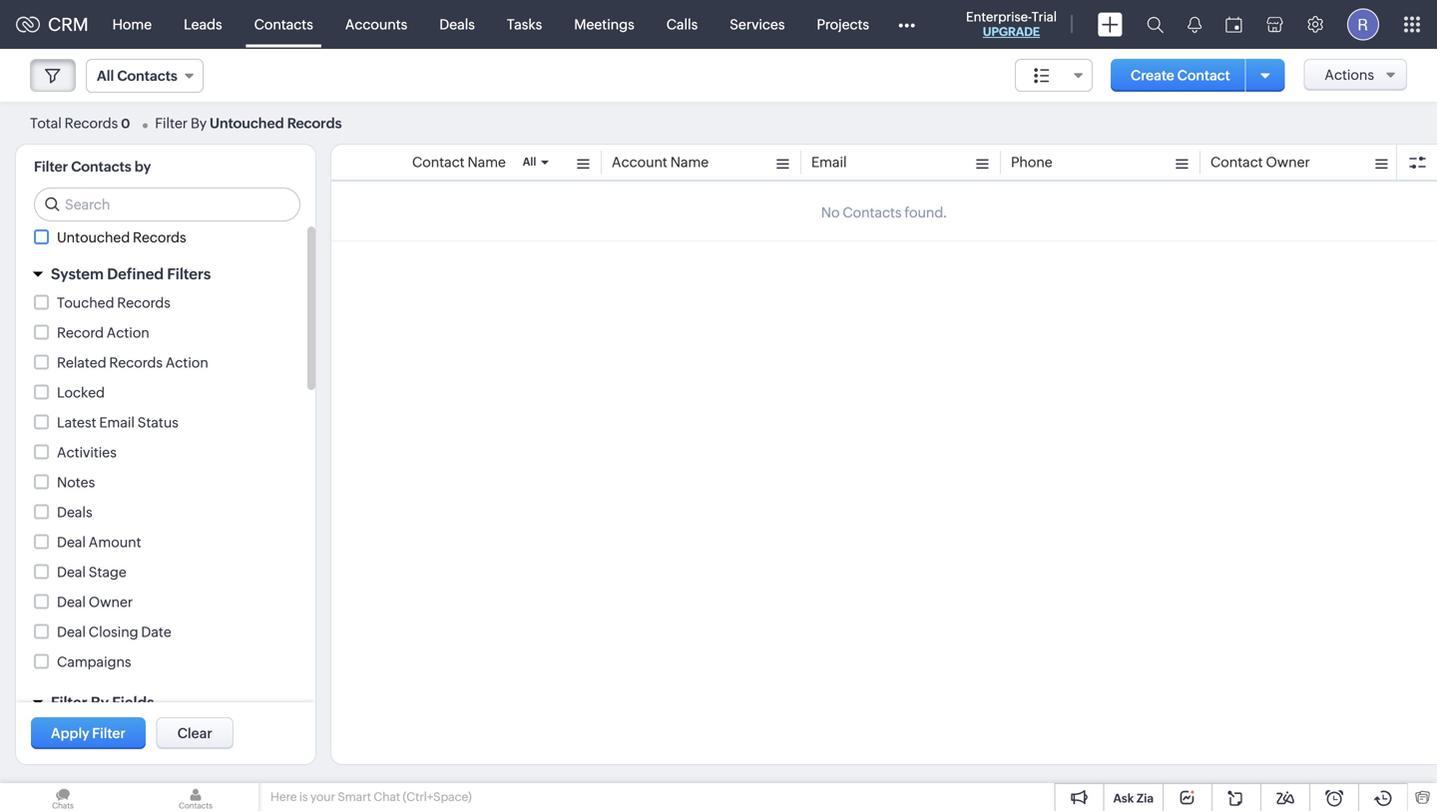 Task type: describe. For each thing, give the bounding box(es) containing it.
deal for deal stage
[[57, 565, 86, 581]]

create menu element
[[1086, 0, 1135, 48]]

touched
[[57, 295, 114, 311]]

filter inside button
[[92, 726, 126, 742]]

create contact button
[[1111, 59, 1251, 92]]

apply
[[51, 726, 89, 742]]

signals element
[[1176, 0, 1214, 49]]

contacts for filter contacts by
[[71, 159, 131, 175]]

logo image
[[16, 16, 40, 32]]

apply filter button
[[31, 718, 146, 750]]

your
[[311, 791, 335, 804]]

records for related records action
[[109, 355, 163, 371]]

notes
[[57, 475, 95, 491]]

chats image
[[0, 784, 126, 812]]

leads link
[[168, 0, 238, 48]]

total
[[30, 115, 62, 131]]

home link
[[96, 0, 168, 48]]

size image
[[1035, 67, 1051, 85]]

profile element
[[1336, 0, 1392, 48]]

contact name
[[412, 154, 506, 170]]

0 vertical spatial email
[[812, 154, 847, 170]]

system
[[51, 266, 104, 283]]

0 vertical spatial untouched
[[210, 115, 284, 131]]

deals link
[[424, 0, 491, 48]]

contact owner
[[1211, 154, 1311, 170]]

ask zia
[[1114, 792, 1154, 806]]

tasks
[[507, 16, 542, 32]]

defined
[[107, 266, 164, 283]]

clear
[[177, 726, 212, 742]]

1 horizontal spatial deals
[[440, 16, 475, 32]]

zia
[[1137, 792, 1154, 806]]

by for untouched
[[191, 115, 207, 131]]

filter by fields
[[51, 694, 154, 712]]

deal amount
[[57, 535, 141, 551]]

all for all contacts
[[97, 68, 114, 84]]

owner for deal owner
[[89, 595, 133, 611]]

deal for deal closing date
[[57, 625, 86, 640]]

0 vertical spatial account name
[[612, 154, 709, 170]]

leads
[[184, 16, 222, 32]]

0 vertical spatial action
[[107, 325, 150, 341]]

name for assistant
[[116, 724, 154, 740]]

filter for filter by fields
[[51, 694, 87, 712]]

is
[[299, 791, 308, 804]]

actions
[[1325, 67, 1375, 83]]

phone
[[1011, 154, 1053, 170]]

latest
[[57, 415, 96, 431]]

filter for filter by untouched records
[[155, 115, 188, 131]]

services
[[730, 16, 785, 32]]

1 vertical spatial action
[[166, 355, 208, 371]]

stage
[[89, 565, 127, 581]]

contact for contact name
[[412, 154, 465, 170]]

closing
[[89, 625, 138, 640]]

search image
[[1147, 16, 1164, 33]]

filter by untouched records
[[155, 115, 342, 131]]

deal owner
[[57, 595, 133, 611]]

filter by fields button
[[16, 685, 316, 721]]

home
[[112, 16, 152, 32]]

calls
[[667, 16, 698, 32]]

1 vertical spatial email
[[99, 415, 135, 431]]

deal for deal owner
[[57, 595, 86, 611]]

projects link
[[801, 0, 886, 48]]

crm
[[48, 14, 88, 35]]

enterprise-trial upgrade
[[966, 9, 1057, 38]]

fields
[[112, 694, 154, 712]]

contacts link
[[238, 0, 329, 48]]

filter for filter contacts by
[[34, 159, 68, 175]]

records for touched records
[[117, 295, 171, 311]]

meetings link
[[558, 0, 651, 48]]

accounts link
[[329, 0, 424, 48]]

tasks link
[[491, 0, 558, 48]]

projects
[[817, 16, 870, 32]]



Task type: vqa. For each thing, say whether or not it's contained in the screenshot.
ASSISTANT
yes



Task type: locate. For each thing, give the bounding box(es) containing it.
owner
[[1266, 154, 1311, 170], [89, 595, 133, 611]]

contact
[[1178, 67, 1231, 83], [412, 154, 465, 170], [1211, 154, 1264, 170]]

untouched records
[[57, 230, 186, 246]]

4 deal from the top
[[57, 625, 86, 640]]

related records action
[[57, 355, 208, 371]]

filter down filter by fields
[[92, 726, 126, 742]]

all right 'contact name'
[[523, 156, 537, 168]]

0 vertical spatial all
[[97, 68, 114, 84]]

1 vertical spatial owner
[[89, 595, 133, 611]]

action
[[107, 325, 150, 341], [166, 355, 208, 371]]

filter inside dropdown button
[[51, 694, 87, 712]]

action up the related records action
[[107, 325, 150, 341]]

deal
[[57, 535, 86, 551], [57, 565, 86, 581], [57, 595, 86, 611], [57, 625, 86, 640]]

search element
[[1135, 0, 1176, 49]]

by
[[191, 115, 207, 131], [91, 694, 109, 712]]

0 horizontal spatial email
[[99, 415, 135, 431]]

1 horizontal spatial owner
[[1266, 154, 1311, 170]]

None field
[[1016, 59, 1093, 92]]

upgrade
[[983, 25, 1040, 38]]

all for all
[[523, 156, 537, 168]]

assistant
[[57, 754, 116, 770]]

all contacts
[[97, 68, 178, 84]]

1 vertical spatial untouched
[[57, 230, 130, 246]]

1 horizontal spatial action
[[166, 355, 208, 371]]

contacts for all contacts
[[117, 68, 178, 84]]

filter right 0 at the left of the page
[[155, 115, 188, 131]]

enterprise-
[[966, 9, 1032, 24]]

campaigns
[[57, 654, 131, 670]]

profile image
[[1348, 8, 1380, 40]]

accounts
[[345, 16, 408, 32]]

0 vertical spatial by
[[191, 115, 207, 131]]

1 horizontal spatial account name
[[612, 154, 709, 170]]

by down all contacts field
[[191, 115, 207, 131]]

contacts inside field
[[117, 68, 178, 84]]

1 horizontal spatial email
[[812, 154, 847, 170]]

deal down deal stage
[[57, 595, 86, 611]]

0 horizontal spatial all
[[97, 68, 114, 84]]

0 horizontal spatial action
[[107, 325, 150, 341]]

2 deal from the top
[[57, 565, 86, 581]]

locked
[[57, 385, 105, 401]]

signals image
[[1188, 16, 1202, 33]]

by for fields
[[91, 694, 109, 712]]

activities
[[57, 445, 117, 461]]

records for total records 0
[[65, 115, 118, 131]]

account name
[[612, 154, 709, 170], [57, 724, 154, 740]]

services link
[[714, 0, 801, 48]]

1 deal from the top
[[57, 535, 86, 551]]

contacts image
[[133, 784, 259, 812]]

crm link
[[16, 14, 88, 35]]

calendar image
[[1226, 16, 1243, 32]]

date
[[141, 625, 171, 640]]

deal left stage
[[57, 565, 86, 581]]

contacts up 0 at the left of the page
[[117, 68, 178, 84]]

apply filter
[[51, 726, 126, 742]]

filter up apply
[[51, 694, 87, 712]]

related
[[57, 355, 106, 371]]

3 deal from the top
[[57, 595, 86, 611]]

email
[[812, 154, 847, 170], [99, 415, 135, 431]]

chat
[[374, 791, 400, 804]]

0 horizontal spatial untouched
[[57, 230, 130, 246]]

0
[[121, 116, 130, 131]]

0 horizontal spatial by
[[91, 694, 109, 712]]

0 horizontal spatial name
[[116, 724, 154, 740]]

contacts right the leads
[[254, 16, 313, 32]]

by inside dropdown button
[[91, 694, 109, 712]]

deals left tasks link
[[440, 16, 475, 32]]

amount
[[89, 535, 141, 551]]

Search text field
[[35, 189, 300, 221]]

action up status
[[166, 355, 208, 371]]

contact inside 'button'
[[1178, 67, 1231, 83]]

all inside field
[[97, 68, 114, 84]]

1 horizontal spatial account
[[612, 154, 668, 170]]

ask
[[1114, 792, 1135, 806]]

(ctrl+space)
[[403, 791, 472, 804]]

1 horizontal spatial name
[[468, 154, 506, 170]]

0 horizontal spatial deals
[[57, 505, 92, 521]]

deal for deal amount
[[57, 535, 86, 551]]

here is your smart chat (ctrl+space)
[[271, 791, 472, 804]]

account
[[612, 154, 668, 170], [57, 724, 113, 740]]

name for all
[[468, 154, 506, 170]]

1 vertical spatial account
[[57, 724, 113, 740]]

0 vertical spatial owner
[[1266, 154, 1311, 170]]

system defined filters
[[51, 266, 211, 283]]

by up "apply filter" button
[[91, 694, 109, 712]]

0 horizontal spatial account name
[[57, 724, 154, 740]]

filters
[[167, 266, 211, 283]]

contact for contact owner
[[1211, 154, 1264, 170]]

All Contacts field
[[86, 59, 203, 93]]

1 vertical spatial all
[[523, 156, 537, 168]]

records for untouched records
[[133, 230, 186, 246]]

1 horizontal spatial all
[[523, 156, 537, 168]]

name
[[468, 154, 506, 170], [671, 154, 709, 170], [116, 724, 154, 740]]

filter contacts by
[[34, 159, 151, 175]]

Other Modules field
[[886, 8, 929, 40]]

contacts
[[254, 16, 313, 32], [117, 68, 178, 84], [71, 159, 131, 175]]

1 vertical spatial by
[[91, 694, 109, 712]]

deal closing date
[[57, 625, 171, 640]]

create
[[1131, 67, 1175, 83]]

system defined filters button
[[16, 257, 316, 292]]

latest email status
[[57, 415, 179, 431]]

filter down total
[[34, 159, 68, 175]]

create contact
[[1131, 67, 1231, 83]]

0 vertical spatial deals
[[440, 16, 475, 32]]

0 vertical spatial account
[[612, 154, 668, 170]]

records
[[65, 115, 118, 131], [287, 115, 342, 131], [133, 230, 186, 246], [117, 295, 171, 311], [109, 355, 163, 371]]

deal up deal stage
[[57, 535, 86, 551]]

all
[[97, 68, 114, 84], [523, 156, 537, 168]]

create menu image
[[1098, 12, 1123, 36]]

2 vertical spatial contacts
[[71, 159, 131, 175]]

all up total records 0 in the left of the page
[[97, 68, 114, 84]]

touched records
[[57, 295, 171, 311]]

contacts left by
[[71, 159, 131, 175]]

here
[[271, 791, 297, 804]]

meetings
[[574, 16, 635, 32]]

1 horizontal spatial by
[[191, 115, 207, 131]]

1 horizontal spatial untouched
[[210, 115, 284, 131]]

record action
[[57, 325, 150, 341]]

status
[[138, 415, 179, 431]]

0 horizontal spatial account
[[57, 724, 113, 740]]

calls link
[[651, 0, 714, 48]]

deals
[[440, 16, 475, 32], [57, 505, 92, 521]]

filter
[[155, 115, 188, 131], [34, 159, 68, 175], [51, 694, 87, 712], [92, 726, 126, 742]]

trial
[[1032, 9, 1057, 24]]

deals down notes
[[57, 505, 92, 521]]

1 vertical spatial contacts
[[117, 68, 178, 84]]

total records 0
[[30, 115, 130, 131]]

deal up campaigns
[[57, 625, 86, 640]]

untouched
[[210, 115, 284, 131], [57, 230, 130, 246]]

0 horizontal spatial owner
[[89, 595, 133, 611]]

0 vertical spatial contacts
[[254, 16, 313, 32]]

record
[[57, 325, 104, 341]]

1 vertical spatial deals
[[57, 505, 92, 521]]

owner for contact owner
[[1266, 154, 1311, 170]]

deal stage
[[57, 565, 127, 581]]

smart
[[338, 791, 371, 804]]

2 horizontal spatial name
[[671, 154, 709, 170]]

1 vertical spatial account name
[[57, 724, 154, 740]]

by
[[135, 159, 151, 175]]



